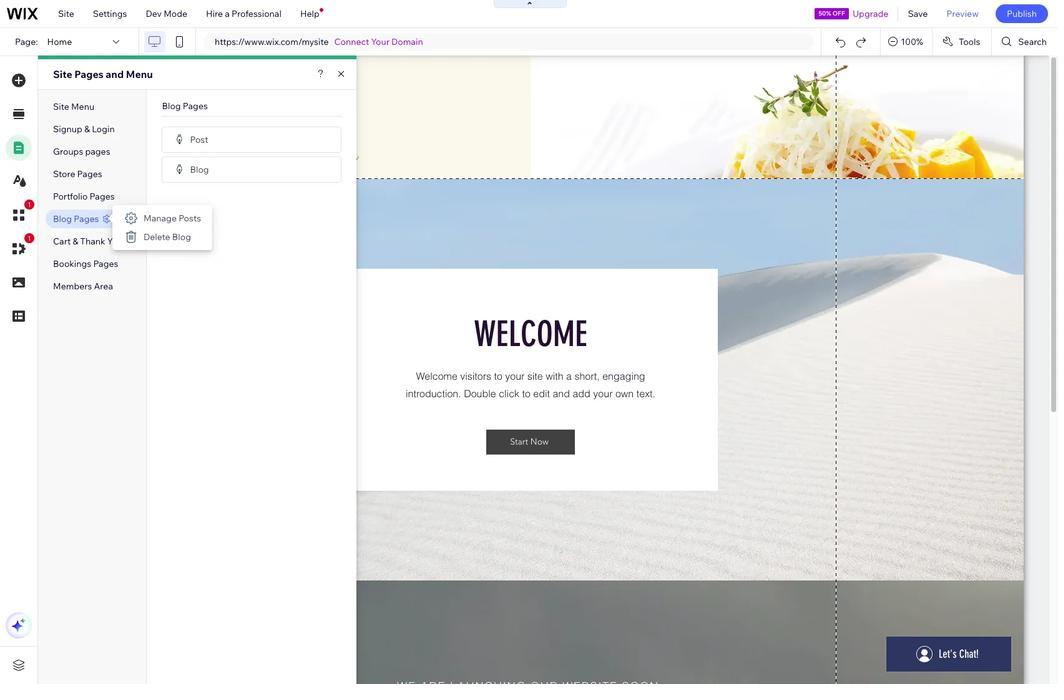 Task type: describe. For each thing, give the bounding box(es) containing it.
store pages
[[53, 169, 102, 180]]

https://www.wix.com/mysite connect your domain
[[215, 36, 423, 47]]

tools
[[959, 36, 980, 47]]

settings
[[93, 8, 127, 19]]

hire a professional
[[206, 8, 281, 19]]

signup & login
[[53, 124, 115, 135]]

post
[[190, 134, 208, 145]]

manage
[[144, 213, 177, 224]]

hire
[[206, 8, 223, 19]]

pages up portfolio pages
[[77, 169, 102, 180]]

preview button
[[937, 0, 988, 27]]

upgrade
[[853, 8, 889, 19]]

groups
[[53, 146, 83, 157]]

home
[[47, 36, 72, 47]]

cart & thank you
[[53, 236, 122, 247]]

dev
[[146, 8, 162, 19]]

pages right portfolio
[[90, 191, 115, 202]]

thank
[[80, 236, 105, 247]]

site for site menu
[[53, 101, 69, 112]]

mode
[[164, 8, 187, 19]]

and
[[106, 68, 124, 81]]

delete
[[144, 232, 170, 243]]

dev mode
[[146, 8, 187, 19]]

pages up the area
[[93, 258, 118, 270]]

1 horizontal spatial blog pages
[[162, 100, 208, 112]]

cart
[[53, 236, 71, 247]]

manage posts
[[144, 213, 201, 224]]

https://www.wix.com/mysite
[[215, 36, 329, 47]]

50% off
[[818, 9, 845, 17]]

search
[[1018, 36, 1047, 47]]

pages left and
[[74, 68, 103, 81]]

search button
[[992, 28, 1058, 56]]

0 vertical spatial menu
[[126, 68, 153, 81]]

professional
[[232, 8, 281, 19]]

portfolio
[[53, 191, 88, 202]]

100% button
[[881, 28, 932, 56]]

site menu
[[53, 101, 94, 112]]

preview
[[947, 8, 979, 19]]

store
[[53, 169, 75, 180]]

& for signup
[[84, 124, 90, 135]]



Task type: locate. For each thing, give the bounding box(es) containing it.
site for site pages and menu
[[53, 68, 72, 81]]

help
[[300, 8, 319, 19]]

pages up post
[[183, 100, 208, 112]]

off
[[833, 9, 845, 17]]

2 vertical spatial site
[[53, 101, 69, 112]]

1 horizontal spatial menu
[[126, 68, 153, 81]]

connect
[[334, 36, 369, 47]]

1 vertical spatial blog pages
[[53, 213, 99, 225]]

delete blog
[[144, 232, 191, 243]]

area
[[94, 281, 113, 292]]

menu up signup & login
[[71, 101, 94, 112]]

blog pages down portfolio
[[53, 213, 99, 225]]

posts
[[179, 213, 201, 224]]

members area
[[53, 281, 113, 292]]

groups pages
[[53, 146, 110, 157]]

bookings pages
[[53, 258, 118, 270]]

0 horizontal spatial blog pages
[[53, 213, 99, 225]]

0 vertical spatial site
[[58, 8, 74, 19]]

1 horizontal spatial &
[[84, 124, 90, 135]]

pages
[[74, 68, 103, 81], [183, 100, 208, 112], [77, 169, 102, 180], [90, 191, 115, 202], [74, 213, 99, 225], [93, 258, 118, 270]]

you
[[107, 236, 122, 247]]

site down home
[[53, 68, 72, 81]]

1 vertical spatial menu
[[71, 101, 94, 112]]

1 vertical spatial &
[[73, 236, 78, 247]]

pages up cart & thank you
[[74, 213, 99, 225]]

tools button
[[933, 28, 991, 56]]

pages
[[85, 146, 110, 157]]

blog pages
[[162, 100, 208, 112], [53, 213, 99, 225]]

bookings
[[53, 258, 91, 270]]

blog
[[162, 100, 181, 112], [190, 164, 209, 175], [53, 213, 72, 225], [172, 232, 191, 243]]

0 horizontal spatial &
[[73, 236, 78, 247]]

100%
[[901, 36, 923, 47]]

menu
[[126, 68, 153, 81], [71, 101, 94, 112]]

0 vertical spatial blog pages
[[162, 100, 208, 112]]

menu right and
[[126, 68, 153, 81]]

blog pages up post
[[162, 100, 208, 112]]

site up home
[[58, 8, 74, 19]]

a
[[225, 8, 230, 19]]

domain
[[391, 36, 423, 47]]

site pages and menu
[[53, 68, 153, 81]]

publish
[[1007, 8, 1037, 19]]

your
[[371, 36, 389, 47]]

publish button
[[996, 4, 1048, 23]]

0 vertical spatial &
[[84, 124, 90, 135]]

& right cart
[[73, 236, 78, 247]]

save
[[908, 8, 928, 19]]

& left login
[[84, 124, 90, 135]]

&
[[84, 124, 90, 135], [73, 236, 78, 247]]

save button
[[899, 0, 937, 27]]

0 horizontal spatial menu
[[71, 101, 94, 112]]

50%
[[818, 9, 831, 17]]

login
[[92, 124, 115, 135]]

site
[[58, 8, 74, 19], [53, 68, 72, 81], [53, 101, 69, 112]]

portfolio pages
[[53, 191, 115, 202]]

site up signup
[[53, 101, 69, 112]]

site for site
[[58, 8, 74, 19]]

members
[[53, 281, 92, 292]]

signup
[[53, 124, 82, 135]]

& for cart
[[73, 236, 78, 247]]

1 vertical spatial site
[[53, 68, 72, 81]]



